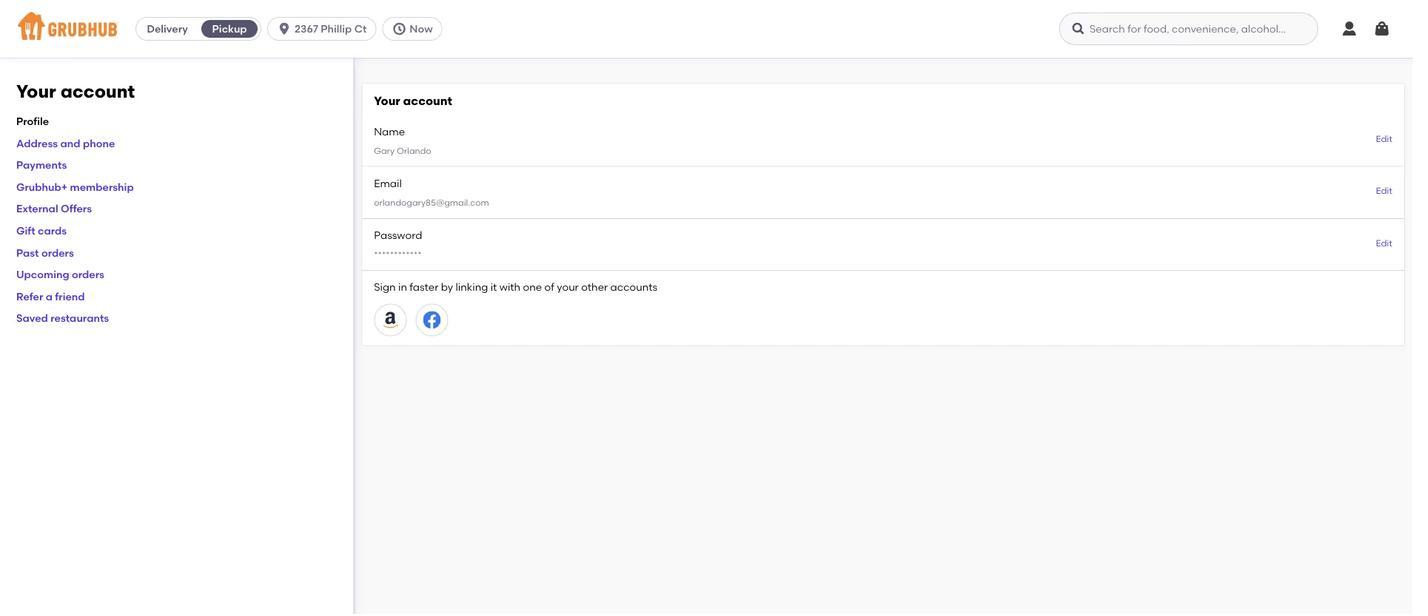 Task type: describe. For each thing, give the bounding box(es) containing it.
refer a friend link
[[16, 290, 85, 303]]

edit button for email
[[1376, 185, 1392, 198]]

gift
[[16, 224, 35, 237]]

a
[[46, 290, 53, 303]]

orlandogary85@gmail.com
[[374, 198, 489, 208]]

grubhub+ membership
[[16, 181, 134, 193]]

0 horizontal spatial your
[[16, 81, 56, 102]]

cards
[[38, 224, 67, 237]]

email
[[374, 177, 402, 190]]

2367
[[295, 23, 318, 35]]

edit for email
[[1376, 186, 1392, 196]]

friend
[[55, 290, 85, 303]]

orlando
[[397, 146, 431, 156]]

phone
[[83, 137, 115, 149]]

2367 phillip ct button
[[267, 17, 382, 41]]

address and phone
[[16, 137, 115, 149]]

your inside 'form'
[[374, 94, 400, 108]]

login with facebook image
[[423, 311, 441, 329]]

main navigation navigation
[[0, 0, 1413, 58]]

saved
[[16, 312, 48, 325]]

upcoming
[[16, 268, 69, 281]]

edit for password
[[1376, 237, 1392, 248]]

external offers link
[[16, 203, 92, 215]]

past
[[16, 246, 39, 259]]

linking
[[456, 281, 488, 294]]

with
[[499, 281, 520, 294]]

faster
[[410, 281, 438, 294]]

payments link
[[16, 159, 67, 171]]

address and phone link
[[16, 137, 115, 149]]

refer a friend
[[16, 290, 85, 303]]

************
[[374, 250, 422, 260]]

it
[[490, 281, 497, 294]]

external offers
[[16, 203, 92, 215]]

profile
[[16, 115, 49, 127]]

external
[[16, 203, 58, 215]]

one
[[523, 281, 542, 294]]

login with amazon image
[[381, 311, 399, 329]]

accounts
[[610, 281, 657, 294]]



Task type: vqa. For each thing, say whether or not it's contained in the screenshot.
the left Your account
yes



Task type: locate. For each thing, give the bounding box(es) containing it.
edit
[[1376, 134, 1392, 144], [1376, 186, 1392, 196], [1376, 237, 1392, 248]]

1 horizontal spatial your
[[374, 94, 400, 108]]

gift cards link
[[16, 224, 67, 237]]

1 vertical spatial edit button
[[1376, 185, 1392, 198]]

edit button
[[1376, 133, 1392, 146], [1376, 185, 1392, 198], [1376, 237, 1392, 250]]

gary
[[374, 146, 395, 156]]

past orders
[[16, 246, 74, 259]]

phillip
[[321, 23, 352, 35]]

name
[[374, 125, 405, 138]]

sign in faster by linking it with one of your other accounts
[[374, 281, 657, 294]]

profile link
[[16, 115, 49, 127]]

ct
[[354, 23, 367, 35]]

edit button for name
[[1376, 133, 1392, 146]]

password
[[374, 229, 422, 242]]

your account form
[[362, 84, 1404, 345]]

svg image
[[1373, 20, 1391, 38], [277, 21, 292, 36], [392, 21, 407, 36], [1071, 21, 1086, 36]]

orders
[[41, 246, 74, 259], [72, 268, 104, 281]]

2 vertical spatial edit button
[[1376, 237, 1392, 250]]

Search for food, convenience, alcohol... search field
[[1059, 13, 1318, 45]]

in
[[398, 281, 407, 294]]

pickup button
[[198, 17, 261, 41]]

svg image
[[1340, 20, 1358, 38]]

saved restaurants
[[16, 312, 109, 325]]

and
[[60, 137, 80, 149]]

orders up friend
[[72, 268, 104, 281]]

1 horizontal spatial your account
[[374, 94, 452, 108]]

orders for upcoming orders
[[72, 268, 104, 281]]

delivery
[[147, 23, 188, 35]]

your
[[557, 281, 579, 294]]

sign
[[374, 281, 396, 294]]

past orders link
[[16, 246, 74, 259]]

address
[[16, 137, 58, 149]]

0 horizontal spatial account
[[60, 81, 135, 102]]

grubhub+ membership link
[[16, 181, 134, 193]]

gift cards
[[16, 224, 67, 237]]

gary orlando
[[374, 146, 431, 156]]

2 edit from the top
[[1376, 186, 1392, 196]]

orders for past orders
[[41, 246, 74, 259]]

0 vertical spatial edit
[[1376, 134, 1392, 144]]

other
[[581, 281, 608, 294]]

your
[[16, 81, 56, 102], [374, 94, 400, 108]]

2 edit button from the top
[[1376, 185, 1392, 198]]

orders up upcoming orders
[[41, 246, 74, 259]]

1 vertical spatial edit
[[1376, 186, 1392, 196]]

saved restaurants link
[[16, 312, 109, 325]]

3 edit from the top
[[1376, 237, 1392, 248]]

now
[[410, 23, 433, 35]]

offers
[[61, 203, 92, 215]]

edit for name
[[1376, 134, 1392, 144]]

1 horizontal spatial account
[[403, 94, 452, 108]]

1 edit from the top
[[1376, 134, 1392, 144]]

svg image inside 2367 phillip ct button
[[277, 21, 292, 36]]

membership
[[70, 181, 134, 193]]

delivery button
[[136, 17, 198, 41]]

0 vertical spatial edit button
[[1376, 133, 1392, 146]]

refer
[[16, 290, 43, 303]]

0 vertical spatial orders
[[41, 246, 74, 259]]

of
[[544, 281, 554, 294]]

1 edit button from the top
[[1376, 133, 1392, 146]]

your account
[[16, 81, 135, 102], [374, 94, 452, 108]]

svg image inside now button
[[392, 21, 407, 36]]

now button
[[382, 17, 448, 41]]

0 horizontal spatial your account
[[16, 81, 135, 102]]

your account up and
[[16, 81, 135, 102]]

by
[[441, 281, 453, 294]]

your up name
[[374, 94, 400, 108]]

account
[[60, 81, 135, 102], [403, 94, 452, 108]]

your up profile
[[16, 81, 56, 102]]

2 vertical spatial edit
[[1376, 237, 1392, 248]]

account inside 'form'
[[403, 94, 452, 108]]

pickup
[[212, 23, 247, 35]]

payments
[[16, 159, 67, 171]]

1 vertical spatial orders
[[72, 268, 104, 281]]

3 edit button from the top
[[1376, 237, 1392, 250]]

upcoming orders link
[[16, 268, 104, 281]]

account up phone
[[60, 81, 135, 102]]

account up name
[[403, 94, 452, 108]]

your account inside 'form'
[[374, 94, 452, 108]]

your account up name
[[374, 94, 452, 108]]

edit button for password
[[1376, 237, 1392, 250]]

upcoming orders
[[16, 268, 104, 281]]

2367 phillip ct
[[295, 23, 367, 35]]

grubhub+
[[16, 181, 68, 193]]

restaurants
[[51, 312, 109, 325]]



